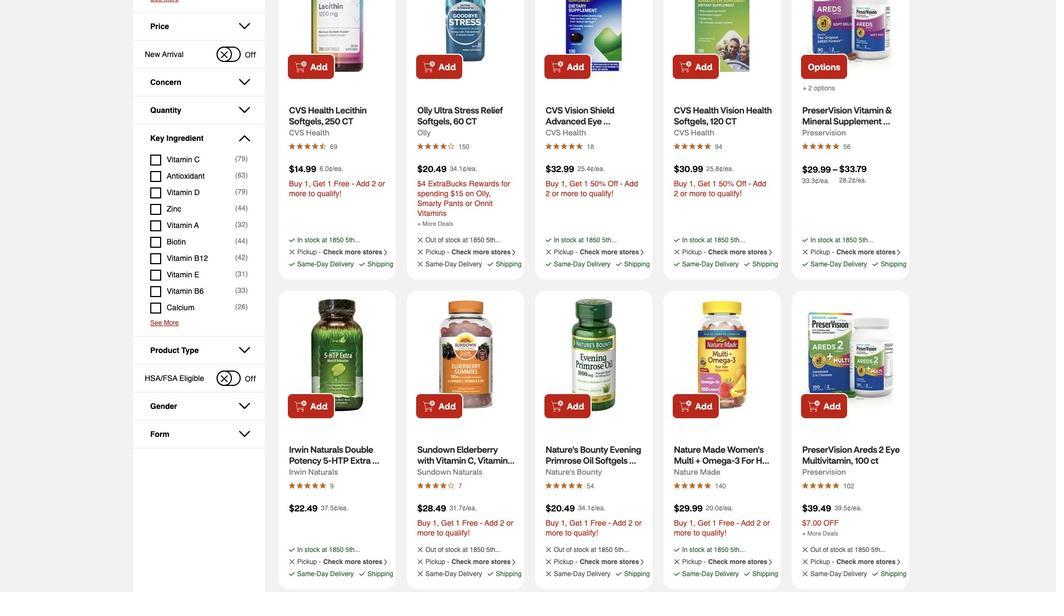 Task type: vqa. For each thing, say whether or not it's contained in the screenshot.


Task type: locate. For each thing, give the bounding box(es) containing it.
7 ) from the top
[[246, 253, 248, 262]]

2 ) from the top
[[246, 171, 248, 179]]

$20.49 for olly ultra stress relief softgels, 60 ct
[[417, 163, 447, 174]]

0 vertical spatial ( 79 )
[[235, 155, 248, 163]]

product
[[150, 346, 179, 355]]

8 ( from the top
[[235, 270, 238, 278]]

vitamin up antioxidant
[[167, 155, 192, 164]]

0 horizontal spatial $20.49 34.1¢/ea.
[[417, 163, 478, 174]]

buy 1, get 1 free - add 2 or more to qualify! down 6.0¢each. element
[[289, 179, 387, 198]]

Vitamin B6 33 items, Key Ingredient checkbox
[[150, 284, 248, 300]]

price $20.49. element down this link goes to a page with all nature's bounty evening primrose oil softgels 1000mg, 60 ct reviews. image
[[546, 503, 575, 514]]

vitamin right c,
[[478, 455, 508, 466]]

options
[[814, 84, 836, 92]]

0 vertical spatial nature's
[[546, 444, 579, 455]]

0 vertical spatial sundown
[[417, 444, 455, 455]]

0 horizontal spatial d
[[194, 188, 200, 197]]

Vitamin C 79 items, Key Ingredient list 10 items checkbox
[[150, 152, 248, 168]]

) inside vitamin b12 42 items, key ingredient option
[[246, 253, 248, 262]]

price $29.99. element
[[674, 503, 703, 514]]

vitamin inside "option"
[[167, 188, 192, 197]]

vitamin for vitamin e
[[167, 270, 192, 279]]

stores for sundown elderberry with vitamin c, vitamin d & zinc gummies
[[491, 558, 511, 566]]

1 horizontal spatial naturals
[[453, 467, 483, 477]]

0 vertical spatial zinc
[[167, 205, 181, 213]]

soft
[[832, 126, 848, 138]]

1 vertical spatial 79
[[238, 188, 246, 196]]

elderberry
[[457, 444, 498, 455]]

1 down 6.0¢each. element
[[328, 179, 332, 188]]

same- for preservision areds 2 eye multivitamin, 100 ct
[[811, 571, 830, 578]]

buy down price $28.49. element
[[417, 519, 431, 528]]

34.1¢each. element
[[450, 165, 478, 173], [578, 504, 606, 512]]

( for vitamin e
[[235, 270, 238, 278]]

3 ) from the top
[[246, 188, 248, 196]]

( 31 )
[[235, 270, 248, 278]]

25.4¢each. element
[[578, 165, 605, 173]]

0 vertical spatial preservision
[[803, 127, 846, 138]]

softgels, inside 'olly ultra stress relief softgels, 60 ct olly'
[[417, 115, 452, 127]]

shipping for nature's bounty evening primrose oil softgels 1000mg, 60 ct
[[625, 571, 650, 578]]

26
[[238, 303, 246, 311]]

1 vertical spatial preservision link
[[803, 466, 846, 479]]

cvs health
[[546, 127, 586, 138]]

1 preservision link from the top
[[803, 126, 846, 139]]

$20.49 34.1¢/ea. for olly ultra stress relief softgels, 60 ct
[[417, 163, 478, 174]]

1 horizontal spatial buy 1, get 1 50% off - add 2 or more to qualify!
[[674, 179, 769, 198]]

$29.99 20.0¢/ea.
[[674, 503, 734, 514]]

34.1¢each. element up extrabucks
[[450, 165, 478, 173]]

check more stores button for cvs vision shield advanced eye supplement, 130 ct
[[580, 249, 648, 256]]

nature down multi
[[674, 467, 699, 477]]

1 vertical spatial 150
[[716, 466, 730, 477]]

60 right ultra
[[454, 115, 464, 127]]

1 nature's from the top
[[546, 444, 579, 455]]

1 horizontal spatial deals
[[823, 531, 839, 538]]

0 vertical spatial 150
[[459, 143, 470, 151]]

0 vertical spatial &
[[886, 104, 892, 116]]

( inside biotin 44 items, key ingredient option
[[235, 237, 238, 245]]

stores for nature's bounty evening primrose oil softgels 1000mg, 60 ct
[[620, 558, 639, 566]]

d down the antioxidant 63 items, key ingredient option
[[194, 188, 200, 197]]

34.1¢/ea. up extrabucks
[[450, 165, 478, 173]]

$28.49 31.7¢/ea.
[[417, 503, 477, 514]]

1 vertical spatial nature
[[674, 467, 699, 477]]

34.1¢each. element down 54
[[578, 504, 606, 512]]

0 horizontal spatial &
[[417, 466, 424, 477]]

vitamin inside checkbox
[[167, 270, 192, 279]]

0 vertical spatial 34.1¢each. element
[[450, 165, 478, 173]]

buy 1, get 1 free - add 2 or more to qualify! down 31.7¢each. element
[[417, 519, 516, 538]]

ct inside cvs health lecithin softgels, 250 ct cvs health
[[342, 115, 353, 127]]

eye right ct
[[886, 444, 900, 455]]

1 vertical spatial preservision
[[803, 467, 846, 477]]

( inside vitamin b6 33 items, key ingredient option
[[235, 286, 238, 295]]

1 vertical spatial ( 44 )
[[235, 237, 248, 245]]

health
[[308, 104, 334, 116], [693, 104, 719, 116], [746, 104, 772, 116], [306, 127, 330, 138], [563, 127, 586, 138], [691, 127, 715, 138]]

2 horizontal spatial more
[[808, 531, 822, 538]]

bounty inside the 'nature's bounty evening primrose oil softgels 1000mg, 60 ct'
[[580, 444, 608, 455]]

2 naturals from the left
[[453, 467, 483, 477]]

0 vertical spatial ( 44 )
[[235, 204, 248, 212]]

vitamin down biotin
[[167, 254, 192, 263]]

1 vertical spatial eye
[[886, 444, 900, 455]]

102
[[844, 483, 855, 490]]

free for $14.99
[[334, 179, 350, 188]]

check more stores button
[[323, 249, 391, 256], [452, 249, 519, 256], [580, 249, 648, 256], [708, 249, 776, 256], [837, 249, 904, 256], [323, 558, 391, 566], [452, 558, 519, 566], [580, 558, 648, 566], [708, 558, 776, 566], [837, 558, 904, 566]]

0 vertical spatial deals
[[438, 221, 454, 228]]

100
[[855, 455, 869, 466]]

concern heading
[[150, 78, 241, 87]]

free down 54
[[591, 519, 606, 528]]

bounty down oil
[[577, 467, 602, 477]]

1 vertical spatial made
[[700, 467, 721, 477]]

31.7¢/ea.
[[450, 504, 477, 512]]

( inside zinc 44 items, key ingredient checkbox
[[235, 204, 238, 212]]

olly up this link goes to a page with all olly ultra stress relief softgels, 60 ct reviews. image
[[417, 127, 431, 138]]

cvs inside cvs vision shield advanced eye supplement, 130 ct
[[546, 104, 563, 116]]

0 horizontal spatial eye
[[588, 115, 602, 127]]

nature's
[[546, 444, 579, 455], [546, 467, 575, 477]]

1 naturals from the left
[[308, 467, 338, 477]]

0 vertical spatial 79
[[238, 155, 246, 163]]

vitamin left e on the top left
[[167, 270, 192, 279]]

get down '$30.99 25.8¢/ea.'
[[698, 179, 711, 188]]

8 ) from the top
[[246, 270, 248, 278]]

-
[[352, 179, 354, 188], [620, 179, 623, 188], [749, 179, 751, 188], [319, 249, 321, 256], [447, 249, 450, 256], [576, 249, 578, 256], [704, 249, 706, 256], [832, 249, 835, 256], [480, 519, 483, 528], [609, 519, 611, 528], [737, 519, 740, 528], [319, 558, 321, 566], [447, 558, 450, 566], [576, 558, 578, 566], [704, 558, 706, 566], [832, 558, 835, 566]]

lecithin
[[336, 104, 367, 116]]

naturals up 9 link
[[308, 467, 338, 477]]

4 ) from the top
[[246, 204, 248, 212]]

check for nature's bounty evening primrose oil softgels 1000mg, 60 ct
[[580, 558, 600, 566]]

eye inside the preservision areds 2 eye multivitamin, 100 ct preservision
[[886, 444, 900, 455]]

1 vertical spatial more
[[164, 319, 179, 327]]

day
[[317, 261, 328, 268], [445, 261, 457, 268], [573, 261, 585, 268], [702, 261, 714, 268], [830, 261, 842, 268], [317, 571, 328, 578], [445, 571, 457, 578], [573, 571, 585, 578], [702, 571, 714, 578], [830, 571, 842, 578]]

get down this link goes to a page with all nature's bounty evening primrose oil softgels 1000mg, 60 ct reviews. image
[[570, 519, 582, 528]]

check more stores button for cvs health vision health softgels, 120 ct
[[708, 249, 776, 256]]

) for biotin
[[246, 237, 248, 245]]

in for cvs vision shield advanced eye supplement, 130 ct
[[554, 236, 560, 244]]

preservision inside the preservision areds 2 eye multivitamin, 100 ct preservision
[[803, 467, 846, 477]]

1 vertical spatial zinc
[[426, 466, 442, 477]]

10 ( from the top
[[235, 303, 238, 311]]

0 horizontal spatial more
[[164, 319, 179, 327]]

buy for $28.49
[[417, 519, 431, 528]]

buy for $29.99
[[674, 519, 687, 528]]

pickup - check more stores for nature's bounty evening primrose oil softgels 1000mg, 60 ct
[[554, 558, 639, 566]]

1 vertical spatial nature's
[[546, 467, 575, 477]]

same-day delivery for sundown elderberry with vitamin c, vitamin d & zinc gummies
[[426, 571, 482, 578]]

with
[[417, 455, 434, 466]]

cvs health link
[[289, 126, 330, 139], [546, 126, 586, 139], [674, 126, 715, 139]]

get down the $28.49 31.7¢/ea.
[[441, 519, 454, 528]]

9 ) from the top
[[246, 286, 248, 295]]

$39.49
[[803, 503, 832, 514]]

79 inside vitamin d 79 items, key ingredient "option"
[[238, 188, 246, 196]]

delivery
[[330, 261, 354, 268], [459, 261, 482, 268], [587, 261, 611, 268], [715, 261, 739, 268], [844, 261, 868, 268], [330, 571, 354, 578], [459, 571, 482, 578], [587, 571, 611, 578], [715, 571, 739, 578], [844, 571, 868, 578]]

1 vertical spatial 44
[[238, 237, 246, 245]]

b6
[[194, 287, 204, 296]]

made inside nature made women's multi + omega-3 for her gummies, 150 ct
[[703, 444, 726, 455]]

to down $14.99 6.0¢/ea.
[[309, 189, 315, 198]]

qualify!
[[317, 189, 342, 198], [589, 189, 614, 198], [718, 189, 742, 198], [446, 529, 470, 538], [574, 529, 598, 538], [702, 529, 727, 538]]

0 horizontal spatial cvs health link
[[289, 126, 330, 139]]

in stock at 1850 5th... for cvs health vision health softgels, 120 ct
[[682, 236, 745, 244]]

vitamin up gels
[[854, 104, 884, 116]]

) inside vitamin c 79 items, key ingredient list 10 items option
[[246, 155, 248, 163]]

0 horizontal spatial $20.49
[[417, 163, 447, 174]]

cvs vision shield advanced eye supplement, 130 ct
[[546, 104, 624, 138]]

check for olly ultra stress relief softgels, 60 ct
[[452, 249, 471, 256]]

1 horizontal spatial &
[[886, 104, 892, 116]]

more right the see
[[164, 319, 179, 327]]

2 vision from the left
[[721, 104, 745, 116]]

&
[[886, 104, 892, 116], [417, 466, 424, 477]]

out of stock at 1850 5th...
[[426, 236, 501, 244], [426, 546, 501, 554], [554, 546, 629, 554], [811, 546, 886, 554]]

1 horizontal spatial more
[[423, 221, 436, 228]]

buy 1, get 1 50% off - add 2 or more to qualify! for $32.99
[[546, 179, 641, 198]]

0 vertical spatial off button
[[216, 47, 256, 62]]

0 horizontal spatial 50%
[[591, 179, 606, 188]]

+ up nature made
[[696, 455, 701, 466]]

102 link
[[841, 479, 858, 493]]

1 nature from the top
[[674, 444, 701, 455]]

3 ( from the top
[[235, 188, 238, 196]]

2 nature from the top
[[674, 467, 699, 477]]

( inside vitamin c 79 items, key ingredient list 10 items option
[[235, 155, 238, 163]]

new arrival
[[145, 50, 184, 59]]

this link goes to a page with all sundown elderberry with vitamin c, vitamin d & zinc gummies reviews. image
[[417, 483, 456, 489]]

add button
[[287, 54, 335, 80], [415, 54, 464, 80], [544, 54, 592, 80], [672, 54, 720, 80], [287, 393, 335, 420], [415, 393, 464, 420], [544, 393, 592, 420], [672, 393, 720, 420], [800, 393, 849, 420]]

day for nature's bounty evening primrose oil softgels 1000mg, 60 ct
[[573, 571, 585, 578]]

buy 1, get 1 50% off - add 2 or more to qualify! down 25.4¢/ea.
[[546, 179, 641, 198]]

1 50% from the left
[[591, 179, 606, 188]]

1 down 31.7¢each. element
[[456, 519, 460, 528]]

79 inside vitamin c 79 items, key ingredient list 10 items option
[[238, 155, 246, 163]]

1 vertical spatial 34.1¢each. element
[[578, 504, 606, 512]]

1 44 from the top
[[238, 204, 246, 212]]

( inside vitamin a 32 items, key ingredient 'checkbox'
[[235, 221, 238, 229]]

concern
[[150, 78, 181, 87]]

1, down price $32.99. element
[[561, 179, 568, 188]]

$20.49 34.1¢/ea.
[[417, 163, 478, 174], [546, 503, 606, 514]]

price $32.99. element
[[546, 163, 575, 174]]

add button for nature's bounty evening primrose oil softgels 1000mg, 60 ct
[[544, 393, 592, 420]]

44 inside checkbox
[[238, 204, 246, 212]]

vision
[[565, 104, 589, 116], [721, 104, 745, 116]]

0 vertical spatial price $20.49. element
[[417, 163, 447, 174]]

day for cvs health vision health softgels, 120 ct
[[702, 261, 714, 268]]

150 inside nature made women's multi + omega-3 for her gummies, 150 ct
[[716, 466, 730, 477]]

olly left ultra
[[417, 104, 433, 116]]

4 ( from the top
[[235, 204, 238, 212]]

79 down ( 63 )
[[238, 188, 246, 196]]

0 vertical spatial preservision link
[[803, 126, 846, 139]]

2 off button from the top
[[216, 371, 256, 386]]

shipping for cvs health vision health softgels, 120 ct
[[753, 261, 779, 268]]

get down $32.99 25.4¢/ea.
[[570, 179, 582, 188]]

product type
[[150, 346, 199, 355]]

preservision inside the preservision areds 2 eye multivitamin, 100 ct preservision
[[803, 444, 852, 455]]

check more stores button for nature's bounty evening primrose oil softgels 1000mg, 60 ct
[[580, 558, 648, 566]]

0 vertical spatial nature
[[674, 444, 701, 455]]

price $20.49. element
[[417, 163, 447, 174], [546, 503, 575, 514]]

vitamin for vitamin d
[[167, 188, 192, 197]]

0 vertical spatial eye
[[588, 115, 602, 127]]

same-day delivery for cvs health vision health softgels, 120 ct
[[682, 261, 739, 268]]

buy down price $30.99. element
[[674, 179, 687, 188]]

0 horizontal spatial 34.1¢each. element
[[450, 165, 478, 173]]

get down $29.99 20.0¢/ea.
[[698, 519, 711, 528]]

) inside the antioxidant 63 items, key ingredient option
[[246, 171, 248, 179]]

Vitamin E 31 items, Key Ingredient checkbox
[[150, 267, 248, 284]]

0 horizontal spatial naturals
[[308, 467, 338, 477]]

made down omega- in the bottom right of the page
[[700, 467, 721, 477]]

vitamin for vitamin b6
[[167, 287, 192, 296]]

1 vertical spatial 34.1¢/ea.
[[578, 504, 606, 512]]

0 vertical spatial $20.49
[[417, 163, 447, 174]]

to for nature's bounty evening primrose oil softgels 1000mg, 60 ct
[[566, 529, 572, 538]]

d right elderberry
[[510, 455, 516, 466]]

( inside calcium 26 items, key ingredient checkbox
[[235, 303, 238, 311]]

cvs health link up this link goes to a page with all cvs health vision health softgels, 120 ct reviews. image
[[674, 126, 715, 139]]

28.2¢/ea.
[[840, 177, 867, 184]]

cvs left 250
[[289, 104, 306, 116]]

9 ( from the top
[[235, 286, 238, 295]]

1 ( 79 ) from the top
[[235, 155, 248, 163]]

softgels, up this link goes to a page with all cvs health lecithin softgels, 250 ct reviews. image
[[289, 115, 324, 127]]

off button right eligible
[[216, 371, 256, 386]]

( 32 )
[[235, 221, 248, 229]]

stores
[[363, 249, 383, 256], [491, 249, 511, 256], [620, 249, 639, 256], [748, 249, 768, 256], [876, 249, 896, 256], [363, 558, 383, 566], [491, 558, 511, 566], [620, 558, 639, 566], [748, 558, 768, 566], [876, 558, 896, 566]]

2 nature's from the top
[[546, 467, 575, 477]]

3 cvs health link from the left
[[674, 126, 715, 139]]

1 horizontal spatial $20.49
[[546, 503, 575, 514]]

add button for preservision areds 2 eye multivitamin, 100 ct
[[800, 393, 849, 420]]

nature's for nature's bounty evening primrose oil softgels 1000mg, 60 ct
[[546, 444, 579, 455]]

1 horizontal spatial d
[[510, 455, 516, 466]]

cvs left 120
[[674, 104, 691, 116]]

1 for $20.49
[[584, 519, 589, 528]]

vision inside cvs health vision health softgels, 120 ct cvs health
[[721, 104, 745, 116]]

preservision inside preservision vitamin & mineral supplement areds soft gels
[[803, 104, 852, 116]]

1 vertical spatial $20.49 34.1¢/ea.
[[546, 503, 606, 514]]

$29.99 up 33.3¢/ea.
[[803, 163, 831, 175]]

1 vertical spatial olly
[[417, 127, 431, 138]]

0 horizontal spatial softgels,
[[289, 115, 324, 127]]

1 vertical spatial d
[[510, 455, 516, 466]]

1 horizontal spatial 50%
[[719, 179, 734, 188]]

1 buy 1, get 1 50% off - add 2 or more to qualify! from the left
[[546, 179, 641, 198]]

2 ( 79 ) from the top
[[235, 188, 248, 196]]

0 vertical spatial $20.49 34.1¢/ea.
[[417, 163, 478, 174]]

( inside vitamin e 31 items, key ingredient checkbox
[[235, 270, 238, 278]]

( inside the antioxidant 63 items, key ingredient option
[[235, 171, 238, 179]]

nature inside nature made women's multi + omega-3 for her gummies, 150 ct
[[674, 444, 701, 455]]

d inside "option"
[[194, 188, 200, 197]]

Calcium 26 items, Key Ingredient checkbox
[[150, 300, 248, 317]]

pickup - check more stores for sundown elderberry with vitamin c, vitamin d & zinc gummies
[[426, 558, 511, 566]]

60 up 54 link
[[582, 466, 593, 477]]

olly
[[417, 104, 433, 116], [417, 127, 431, 138]]

1 vertical spatial sundown
[[417, 467, 451, 477]]

preservision link up this link goes to a page with all preservision areds 2 eye multivitamin, 100 ct reviews. image
[[803, 466, 846, 479]]

same-day delivery for cvs vision shield advanced eye supplement, 130 ct
[[554, 261, 611, 268]]

1 for $29.99
[[713, 519, 717, 528]]

0 horizontal spatial price $20.49. element
[[417, 163, 447, 174]]

( 44 ) inside zinc 44 items, key ingredient checkbox
[[235, 204, 248, 212]]

1 sundown from the top
[[417, 444, 455, 455]]

extrabucks
[[428, 179, 467, 188]]

0 vertical spatial d
[[194, 188, 200, 197]]

5 ) from the top
[[246, 221, 248, 229]]

1 horizontal spatial eye
[[886, 444, 900, 455]]

check for cvs vision shield advanced eye supplement, 130 ct
[[580, 249, 600, 256]]

softgels, up this link goes to a page with all olly ultra stress relief softgels, 60 ct reviews. image
[[417, 115, 452, 127]]

150 up 140 link
[[716, 466, 730, 477]]

( 79 ) down ( 63 )
[[235, 188, 248, 196]]

1 horizontal spatial 60
[[582, 466, 593, 477]]

1 horizontal spatial cvs health link
[[546, 126, 586, 139]]

$4
[[417, 179, 426, 188]]

33
[[238, 286, 246, 295]]

1 olly from the top
[[417, 104, 433, 116]]

2 olly from the top
[[417, 127, 431, 138]]

50% for $32.99
[[591, 179, 606, 188]]

1 cvs health link from the left
[[289, 126, 330, 139]]

1 vertical spatial $20.49
[[546, 503, 575, 514]]

) for vitamin a
[[246, 221, 248, 229]]

2 horizontal spatial softgels,
[[674, 115, 709, 127]]

cvs down advanced on the top of the page
[[546, 127, 561, 138]]

& inside the sundown elderberry with vitamin c, vitamin d & zinc gummies
[[417, 466, 424, 477]]

1 ) from the top
[[246, 155, 248, 163]]

1 horizontal spatial zinc
[[426, 466, 442, 477]]

softgels, for cvs
[[674, 115, 709, 127]]

pickup for cvs vision shield advanced eye supplement, 130 ct
[[554, 249, 574, 256]]

2 79 from the top
[[238, 188, 246, 196]]

2 softgels, from the left
[[417, 115, 452, 127]]

+ down vitamins
[[417, 221, 421, 228]]

6 ) from the top
[[246, 237, 248, 245]]

out of stock at 1850 5th... for olly ultra stress relief softgels, 60 ct
[[426, 236, 501, 244]]

1 vertical spatial &
[[417, 466, 424, 477]]

1, down price $30.99. element
[[690, 179, 696, 188]]

56
[[844, 143, 851, 151]]

sundown inside the sundown elderberry with vitamin c, vitamin d & zinc gummies
[[417, 444, 455, 455]]

vitamin
[[854, 104, 884, 116], [167, 155, 192, 164], [167, 188, 192, 197], [167, 221, 192, 230], [167, 254, 192, 263], [167, 270, 192, 279], [167, 287, 192, 296], [436, 455, 466, 466], [478, 455, 508, 466]]

get for $32.99
[[570, 179, 582, 188]]

deals inside the $4 extrabucks rewards for spending $15 on olly, smarty pants or onnit vitamins + more deals
[[438, 221, 454, 228]]

to for nature made women's multi + omega-3 for her gummies, 150 ct
[[694, 529, 700, 538]]

0 vertical spatial more
[[423, 221, 436, 228]]

7
[[459, 483, 462, 490]]

1 horizontal spatial $29.99
[[803, 163, 831, 175]]

get down $14.99 6.0¢/ea.
[[313, 179, 325, 188]]

150 down 'olly ultra stress relief softgels, 60 ct olly'
[[459, 143, 470, 151]]

quantity heading
[[150, 106, 241, 115]]

0 horizontal spatial deals
[[438, 221, 454, 228]]

naturals down c,
[[453, 467, 483, 477]]

( 63 )
[[235, 171, 248, 179]]

1 softgels, from the left
[[289, 115, 324, 127]]

price $30.99. element
[[674, 163, 704, 174]]

0 vertical spatial 34.1¢/ea.
[[450, 165, 478, 173]]

add
[[310, 61, 328, 72], [439, 61, 456, 72], [567, 61, 584, 72], [695, 61, 713, 72], [356, 179, 370, 188], [625, 179, 638, 188], [753, 179, 767, 188], [310, 400, 328, 412], [439, 400, 456, 412], [567, 400, 584, 412], [695, 400, 713, 412], [824, 400, 841, 412], [485, 519, 498, 528], [613, 519, 627, 528], [741, 519, 755, 528]]

buy 1, get 1 free - add 2 or more to qualify! down 54
[[546, 519, 644, 538]]

1, down price $28.49. element
[[433, 519, 439, 528]]

1 vertical spatial $29.99
[[674, 503, 703, 514]]

( for vitamin b12
[[235, 253, 238, 262]]

$28.49
[[417, 503, 446, 514]]

1 vertical spatial preservision
[[803, 444, 852, 455]]

( for vitamin d
[[235, 188, 238, 196]]

( 44 ) for zinc
[[235, 204, 248, 212]]

2 ( 44 ) from the top
[[235, 237, 248, 245]]

0 vertical spatial 44
[[238, 204, 246, 212]]

price $39.49. element
[[803, 503, 832, 514]]

buy 1, get 1 free - add 2 or more to qualify! for $28.49
[[417, 519, 516, 538]]

) inside vitamin a 32 items, key ingredient 'checkbox'
[[246, 221, 248, 229]]

sundown
[[417, 444, 455, 455], [417, 467, 451, 477]]

more inside see more dropdown button
[[164, 319, 179, 327]]

cvs up cvs health
[[546, 104, 563, 116]]

nature's inside the 'nature's bounty evening primrose oil softgels 1000mg, 60 ct'
[[546, 444, 579, 455]]

44 up ( 32 )
[[238, 204, 246, 212]]

vitamin inside 'checkbox'
[[167, 221, 192, 230]]

stores for nature made women's multi + omega-3 for her gummies, 150 ct
[[748, 558, 768, 566]]

1 horizontal spatial 150
[[716, 466, 730, 477]]

2 44 from the top
[[238, 237, 246, 245]]

zinc inside the sundown elderberry with vitamin c, vitamin d & zinc gummies
[[426, 466, 442, 477]]

same-day delivery for preservision areds 2 eye multivitamin, 100 ct
[[811, 571, 868, 578]]

1 horizontal spatial 34.1¢/ea.
[[578, 504, 606, 512]]

2 preservision from the top
[[803, 467, 846, 477]]

1 for $14.99
[[328, 179, 332, 188]]

10 ) from the top
[[246, 303, 248, 311]]

same-
[[297, 261, 317, 268], [426, 261, 445, 268], [554, 261, 573, 268], [682, 261, 702, 268], [811, 261, 830, 268], [297, 571, 317, 578], [426, 571, 445, 578], [554, 571, 573, 578], [682, 571, 702, 578], [811, 571, 830, 578]]

) inside zinc 44 items, key ingredient checkbox
[[246, 204, 248, 212]]

preservision down the multivitamin,
[[803, 467, 846, 477]]

+ left options
[[803, 84, 807, 92]]

out of stock at 1850 5th... for nature's bounty evening primrose oil softgels 1000mg, 60 ct
[[554, 546, 629, 554]]

1 off button from the top
[[216, 47, 256, 62]]

vision up supplement,
[[565, 104, 589, 116]]

zinc up this link goes to a page with all sundown elderberry with vitamin c, vitamin d & zinc gummies reviews. image
[[426, 466, 442, 477]]

0 horizontal spatial vision
[[565, 104, 589, 116]]

advanced
[[546, 115, 586, 127]]

buy 1, get 1 free - add 2 or more to qualify!
[[289, 179, 387, 198], [417, 519, 516, 538], [546, 519, 644, 538], [674, 519, 772, 538]]

pickup for sundown elderberry with vitamin c, vitamin d & zinc gummies
[[426, 558, 445, 566]]

spending
[[417, 189, 449, 198]]

( for vitamin b6
[[235, 286, 238, 295]]

1 down 20.0¢each. "element"
[[713, 519, 717, 528]]

$20.49 34.1¢/ea. up extrabucks
[[417, 163, 478, 174]]

of for nature's bounty evening primrose oil softgels 1000mg, 60 ct
[[567, 546, 572, 554]]

off button for hsa/fsa eligible
[[216, 371, 256, 386]]

or
[[378, 179, 385, 188], [552, 189, 559, 198], [681, 189, 687, 198], [466, 199, 473, 208], [507, 519, 514, 528], [635, 519, 642, 528], [763, 519, 770, 528]]

preservision down mineral
[[803, 127, 846, 138]]

of for preservision areds 2 eye multivitamin, 100 ct
[[823, 546, 829, 554]]

sundown up sundown naturals
[[417, 444, 455, 455]]

vitamin c
[[167, 155, 200, 164]]

ct inside 'olly ultra stress relief softgels, 60 ct olly'
[[466, 115, 477, 127]]

cvs health link up this link goes to a page with all cvs health lecithin softgels, 250 ct reviews. image
[[289, 126, 330, 139]]

qualify! down 6.0¢each. element
[[317, 189, 342, 198]]

cvs for cvs health vision health softgels, 120 ct cvs health
[[674, 104, 691, 116]]

3
[[735, 455, 740, 466]]

pickup for cvs health lecithin softgels, 250 ct
[[297, 249, 317, 256]]

more down $7.00
[[808, 531, 822, 538]]

vitamin up biotin
[[167, 221, 192, 230]]

buy down price $32.99. element
[[546, 179, 559, 188]]

more down vitamins
[[423, 221, 436, 228]]

cvs health lecithin softgels, 250 ct cvs health
[[289, 104, 369, 138]]

delivery for nature made women's multi + omega-3 for her gummies, 150 ct
[[715, 571, 739, 578]]

)
[[246, 155, 248, 163], [246, 171, 248, 179], [246, 188, 248, 196], [246, 204, 248, 212], [246, 221, 248, 229], [246, 237, 248, 245], [246, 253, 248, 262], [246, 270, 248, 278], [246, 286, 248, 295], [246, 303, 248, 311]]

day for preservision areds 2 eye multivitamin, 100 ct
[[830, 571, 842, 578]]

delivery for olly ultra stress relief softgels, 60 ct
[[459, 261, 482, 268]]

5 ( from the top
[[235, 221, 238, 229]]

) inside calcium 26 items, key ingredient checkbox
[[246, 303, 248, 311]]

1 horizontal spatial vision
[[721, 104, 745, 116]]

20.0¢each. element
[[706, 504, 734, 512]]

qualify! down 20.0¢each. "element"
[[702, 529, 727, 538]]

2 preservision link from the top
[[803, 466, 846, 479]]

0 horizontal spatial 60
[[454, 115, 464, 127]]

free
[[334, 179, 350, 188], [462, 519, 478, 528], [591, 519, 606, 528], [719, 519, 735, 528]]

$29.99 down this link goes to a page with all nature made women's multi + omega-3 for her gummies, 150 ct reviews. image at right
[[674, 503, 703, 514]]

0 vertical spatial $29.99
[[803, 163, 831, 175]]

5th...
[[346, 236, 360, 244], [486, 236, 501, 244], [602, 236, 617, 244], [731, 236, 745, 244], [859, 236, 874, 244], [346, 546, 360, 554], [486, 546, 501, 554], [615, 546, 629, 554], [731, 546, 745, 554], [872, 546, 886, 554]]

see more
[[150, 319, 179, 327]]

sundown up this link goes to a page with all sundown elderberry with vitamin c, vitamin d & zinc gummies reviews. image
[[417, 467, 451, 477]]

(
[[235, 155, 238, 163], [235, 171, 238, 179], [235, 188, 238, 196], [235, 204, 238, 212], [235, 221, 238, 229], [235, 237, 238, 245], [235, 253, 238, 262], [235, 270, 238, 278], [235, 286, 238, 295], [235, 303, 238, 311]]

1 vision from the left
[[565, 104, 589, 116]]

buy for $30.99
[[674, 179, 687, 188]]

$33.79 28.2¢/ea.
[[840, 163, 867, 184]]

price $28.49. element
[[417, 503, 446, 514]]

ct inside nature made women's multi + omega-3 for her gummies, 150 ct
[[731, 466, 743, 477]]

relief
[[481, 104, 503, 116]]

1 vertical spatial ( 79 )
[[235, 188, 248, 196]]

irwin naturals
[[289, 467, 338, 477]]

& up this link goes to a page with all sundown elderberry with vitamin c, vitamin d & zinc gummies reviews. image
[[417, 466, 424, 477]]

pickup - check more stores
[[297, 249, 383, 256], [426, 249, 511, 256], [554, 249, 639, 256], [682, 249, 768, 256], [811, 249, 896, 256], [297, 558, 383, 566], [426, 558, 511, 566], [554, 558, 639, 566], [682, 558, 768, 566], [811, 558, 896, 566]]

( 79 ) inside vitamin c 79 items, key ingredient list 10 items option
[[235, 155, 248, 163]]

nature for nature made
[[674, 467, 699, 477]]

( 44 ) inside biotin 44 items, key ingredient option
[[235, 237, 248, 245]]

7 ( from the top
[[235, 253, 238, 262]]

1 horizontal spatial price $20.49. element
[[546, 503, 575, 514]]

( 79 ) inside vitamin d 79 items, key ingredient "option"
[[235, 188, 248, 196]]

more inside the $4 extrabucks rewards for spending $15 on olly, smarty pants or onnit vitamins + more deals
[[423, 221, 436, 228]]

qualify! down 25.4¢/ea.
[[589, 189, 614, 198]]

1 79 from the top
[[238, 155, 246, 163]]

1 ( 44 ) from the top
[[235, 204, 248, 212]]

preservision left 100
[[803, 444, 852, 455]]

form heading
[[150, 430, 241, 439]]

6 ( from the top
[[235, 237, 238, 245]]

0 vertical spatial olly
[[417, 104, 433, 116]]

0 horizontal spatial buy 1, get 1 50% off - add 2 or more to qualify!
[[546, 179, 641, 198]]

ct inside cvs vision shield advanced eye supplement, 130 ct
[[613, 126, 624, 138]]

$30.99
[[674, 163, 704, 174]]

( 79 ) up 63 at the top
[[235, 155, 248, 163]]

3 softgels, from the left
[[674, 115, 709, 127]]

( 44 ) for biotin
[[235, 237, 248, 245]]

pickup - check more stores for cvs vision shield advanced eye supplement, 130 ct
[[554, 249, 639, 256]]

) inside vitamin e 31 items, key ingredient checkbox
[[246, 270, 248, 278]]

Vitamin B12 42 items, Key Ingredient checkbox
[[150, 251, 248, 267]]

0 vertical spatial preservision
[[803, 104, 852, 116]]

buy 1, get 1 50% off - add 2 or more to qualify! down 25.8¢each. element
[[674, 179, 769, 198]]

1 vertical spatial deals
[[823, 531, 839, 538]]

1 vertical spatial off button
[[216, 371, 256, 386]]

2 50% from the left
[[719, 179, 734, 188]]

$15
[[451, 189, 464, 198]]

to
[[309, 189, 315, 198], [581, 189, 587, 198], [709, 189, 716, 198], [437, 529, 444, 538], [566, 529, 572, 538], [694, 529, 700, 538]]

nature up gummies,
[[674, 444, 701, 455]]

$29.99 inside $29.99 – 33.3¢/ea.
[[803, 163, 831, 175]]

1, down this link goes to a page with all nature's bounty evening primrose oil softgels 1000mg, 60 ct reviews. image
[[561, 519, 568, 528]]

120
[[710, 115, 724, 127]]

Zinc 44 items, Key Ingredient checkbox
[[150, 201, 248, 218]]

( inside vitamin b12 42 items, key ingredient option
[[235, 253, 238, 262]]

1 preservision from the top
[[803, 104, 852, 116]]

buy down the price $29.99. element
[[674, 519, 687, 528]]

free down 20.0¢each. "element"
[[719, 519, 735, 528]]

preservision for supplement
[[803, 104, 852, 116]]

of
[[438, 236, 444, 244], [438, 546, 444, 554], [567, 546, 572, 554], [823, 546, 829, 554]]

vitamin inside option
[[167, 287, 192, 296]]

pickup - check more stores for olly ultra stress relief softgels, 60 ct
[[426, 249, 511, 256]]

1, down the $14.99
[[304, 179, 311, 188]]

softgels, inside cvs health vision health softgels, 120 ct cvs health
[[674, 115, 709, 127]]

2 sundown from the top
[[417, 467, 451, 477]]

1 ( from the top
[[235, 155, 238, 163]]

this link goes to a page with all preservision vitamin & mineral supplement areds soft gels reviews. image
[[803, 143, 841, 150]]

get for $29.99
[[698, 519, 711, 528]]

( 44 ) up 42
[[235, 237, 248, 245]]

1 horizontal spatial softgels,
[[417, 115, 452, 127]]

37.5¢each. element
[[321, 504, 349, 512]]

0 vertical spatial 60
[[454, 115, 464, 127]]

2
[[809, 84, 813, 92], [372, 179, 376, 188], [546, 189, 550, 198], [674, 189, 679, 198], [879, 444, 884, 455], [500, 519, 505, 528], [629, 519, 633, 528], [757, 519, 761, 528]]

) inside biotin 44 items, key ingredient option
[[246, 237, 248, 245]]

) inside vitamin b6 33 items, key ingredient option
[[246, 286, 248, 295]]

1 horizontal spatial $20.49 34.1¢/ea.
[[546, 503, 606, 514]]

1 down 25.4¢/ea.
[[584, 179, 589, 188]]

bounty
[[580, 444, 608, 455], [577, 467, 602, 477]]

ct inside cvs health vision health softgels, 120 ct cvs health
[[726, 115, 737, 127]]

0 vertical spatial made
[[703, 444, 726, 455]]

0 horizontal spatial zinc
[[167, 205, 181, 213]]

nature's bounty
[[546, 467, 602, 477]]

44 inside option
[[238, 237, 246, 245]]

1 vertical spatial bounty
[[577, 467, 602, 477]]

+ inside the $4 extrabucks rewards for spending $15 on olly, smarty pants or onnit vitamins + more deals
[[417, 221, 421, 228]]

79 up 63 at the top
[[238, 155, 246, 163]]

zinc up vitamin a
[[167, 205, 181, 213]]

2 ( from the top
[[235, 171, 238, 179]]

nature's down primrose
[[546, 467, 575, 477]]

deals
[[438, 221, 454, 228], [823, 531, 839, 538]]

0 horizontal spatial $29.99
[[674, 503, 703, 514]]

34.1¢/ea. down 54
[[578, 504, 606, 512]]

2 cvs health link from the left
[[546, 126, 586, 139]]

check for nature made women's multi + omega-3 for her gummies, 150 ct
[[708, 558, 728, 566]]

( inside vitamin d 79 items, key ingredient "option"
[[235, 188, 238, 196]]

deals down off
[[823, 531, 839, 538]]

2 horizontal spatial cvs health link
[[674, 126, 715, 139]]

2 vertical spatial more
[[808, 531, 822, 538]]

same- for sundown elderberry with vitamin c, vitamin d & zinc gummies
[[426, 571, 445, 578]]

2 buy 1, get 1 50% off - add 2 or more to qualify! from the left
[[674, 179, 769, 198]]

to down $29.99 20.0¢/ea.
[[694, 529, 700, 538]]

cvs for cvs health lecithin softgels, 250 ct cvs health
[[289, 104, 306, 116]]

0 vertical spatial bounty
[[580, 444, 608, 455]]

2 preservision from the top
[[803, 444, 852, 455]]

preservision down options
[[803, 104, 852, 116]]

this link goes to a page with all irwin naturals double potency 5-htp extra plus bioperine softgels, 60 ct reviews. image
[[289, 483, 328, 489]]

1 horizontal spatial 34.1¢each. element
[[578, 504, 606, 512]]

1 vertical spatial 60
[[582, 466, 593, 477]]

0 horizontal spatial 34.1¢/ea.
[[450, 165, 478, 173]]

1 vertical spatial price $20.49. element
[[546, 503, 575, 514]]

softgels, up this link goes to a page with all cvs health vision health softgels, 120 ct reviews. image
[[674, 115, 709, 127]]

) inside vitamin d 79 items, key ingredient "option"
[[246, 188, 248, 196]]



Task type: describe. For each thing, give the bounding box(es) containing it.
price
[[150, 22, 169, 31]]

same-day delivery for cvs health lecithin softgels, 250 ct
[[297, 261, 354, 268]]

hsa/fsa eligible
[[145, 374, 204, 383]]

product type button
[[142, 337, 256, 364]]

) for antioxidant
[[246, 171, 248, 179]]

50% for $30.99
[[719, 179, 734, 188]]

2 inside the preservision areds 2 eye multivitamin, 100 ct preservision
[[879, 444, 884, 455]]

deals inside $7.00 off + more deals
[[823, 531, 839, 538]]

naturals for $28.49
[[453, 467, 483, 477]]

off
[[824, 519, 839, 528]]

1 for $30.99
[[713, 179, 717, 188]]

add button for nature made women's multi + omega-3 for her gummies, 150 ct
[[672, 393, 720, 420]]

price button
[[142, 13, 256, 40]]

1, for $14.99
[[304, 179, 311, 188]]

price $22.49. element
[[289, 503, 318, 514]]

add button for olly ultra stress relief softgels, 60 ct
[[415, 54, 464, 80]]

this link goes to a page with all cvs health vision health softgels, 120 ct reviews. image
[[674, 143, 713, 150]]

vitamin for vitamin c
[[167, 155, 192, 164]]

20.0¢/ea.
[[706, 504, 734, 512]]

nature's for nature's bounty
[[546, 467, 575, 477]]

zinc inside checkbox
[[167, 205, 181, 213]]

) for vitamin c
[[246, 155, 248, 163]]

pickup for cvs health vision health softgels, 120 ct
[[682, 249, 702, 256]]

$20.49 34.1¢/ea. for nature's bounty evening primrose oil softgels 1000mg, 60 ct
[[546, 503, 606, 514]]

nature made
[[674, 467, 721, 477]]

–
[[833, 163, 838, 175]]

check for cvs health lecithin softgels, 250 ct
[[323, 249, 343, 256]]

this link goes to a page with all olly ultra stress relief softgels, 60 ct reviews. image
[[417, 143, 456, 150]]

25.8¢each. element
[[707, 165, 734, 173]]

price $14.99. element
[[289, 163, 317, 174]]

pickup for olly ultra stress relief softgels, 60 ct
[[426, 249, 445, 256]]

d inside the sundown elderberry with vitamin c, vitamin d & zinc gummies
[[510, 455, 516, 466]]

$29.99 – 33.3¢/ea.
[[803, 163, 840, 185]]

irwin naturals link
[[289, 466, 338, 479]]

of for olly ultra stress relief softgels, 60 ct
[[438, 236, 444, 244]]

options link
[[800, 54, 849, 80]]

to down 25.4¢/ea.
[[581, 189, 587, 198]]

new
[[145, 50, 160, 59]]

nature's bounty evening primrose oil softgels 1000mg, 60 ct
[[546, 444, 643, 477]]

rewards
[[469, 179, 499, 188]]

free for $28.49
[[462, 519, 478, 528]]

cvs up this link goes to a page with all cvs health vision health softgels, 120 ct reviews. image
[[674, 127, 690, 138]]

( for antioxidant
[[235, 171, 238, 179]]

cvs up this link goes to a page with all cvs health lecithin softgels, 250 ct reviews. image
[[289, 127, 304, 138]]

olly,
[[476, 189, 491, 198]]

vitamin b6
[[167, 287, 204, 296]]

more inside $7.00 off + more deals
[[808, 531, 822, 538]]

on
[[466, 189, 474, 198]]

) for vitamin b6
[[246, 286, 248, 295]]

multivitamin,
[[803, 455, 853, 466]]

0 horizontal spatial 150
[[459, 143, 470, 151]]

$20.49 for nature's bounty evening primrose oil softgels 1000mg, 60 ct
[[546, 503, 575, 514]]

check more stores button for olly ultra stress relief softgels, 60 ct
[[452, 249, 519, 256]]

( for vitamin a
[[235, 221, 238, 229]]

b12
[[194, 254, 208, 263]]

1000mg,
[[546, 466, 581, 477]]

multi
[[674, 455, 694, 466]]

softgels, for olly
[[417, 115, 452, 127]]

evening
[[610, 444, 641, 455]]

37.5¢/ea.
[[321, 504, 349, 512]]

vitamin for vitamin b12
[[167, 254, 192, 263]]

buy 1, get 1 free - add 2 or more to qualify! for $14.99
[[289, 179, 387, 198]]

olly link
[[417, 126, 431, 139]]

60 inside 'olly ultra stress relief softgels, 60 ct olly'
[[454, 115, 464, 127]]

150 link
[[456, 139, 472, 154]]

a
[[194, 221, 199, 230]]

shipping for cvs health lecithin softgels, 250 ct
[[368, 261, 393, 268]]

Antioxidant 63 items, Key Ingredient checkbox
[[150, 168, 248, 185]]

( for calcium
[[235, 303, 238, 311]]

this link goes to a page with all cvs health lecithin softgels, 250 ct reviews. image
[[289, 143, 328, 150]]

gummies,
[[674, 466, 714, 477]]

options
[[808, 61, 841, 72]]

in stock at 1850 5th... for cvs health lecithin softgels, 250 ct
[[297, 236, 360, 244]]

sundown naturals link
[[417, 466, 483, 479]]

irwin
[[289, 467, 307, 477]]

product type heading
[[150, 346, 241, 355]]

stores for cvs vision shield advanced eye supplement, 130 ct
[[620, 249, 639, 256]]

same- for cvs vision shield advanced eye supplement, 130 ct
[[554, 261, 573, 268]]

stores for cvs health vision health softgels, 120 ct
[[748, 249, 768, 256]]

her
[[756, 455, 771, 466]]

39.5¢/ea.
[[835, 504, 862, 512]]

gender button
[[142, 393, 256, 420]]

free for $29.99
[[719, 519, 735, 528]]

same- for cvs health vision health softgels, 120 ct
[[682, 261, 702, 268]]

softgels, inside cvs health lecithin softgels, 250 ct cvs health
[[289, 115, 324, 127]]

vision inside cvs vision shield advanced eye supplement, 130 ct
[[565, 104, 589, 116]]

areds
[[803, 126, 831, 138]]

54
[[587, 483, 594, 490]]

off button for new arrival
[[216, 47, 256, 62]]

( for biotin
[[235, 237, 238, 245]]

areds
[[854, 444, 878, 455]]

shipping for olly ultra stress relief softgels, 60 ct
[[496, 261, 522, 268]]

check for sundown elderberry with vitamin c, vitamin d & zinc gummies
[[452, 558, 471, 566]]

shipping for sundown elderberry with vitamin c, vitamin d & zinc gummies
[[496, 571, 522, 578]]

for
[[742, 455, 755, 466]]

delivery for nature's bounty evening primrose oil softgels 1000mg, 60 ct
[[587, 571, 611, 578]]

get for $20.49
[[570, 519, 582, 528]]

$33.79
[[840, 163, 867, 174]]

qualify! for nature's bounty evening primrose oil softgels 1000mg, 60 ct
[[574, 529, 598, 538]]

& inside preservision vitamin & mineral supplement areds soft gels
[[886, 104, 892, 116]]

1 preservision from the top
[[803, 127, 846, 138]]

same- for olly ultra stress relief softgels, 60 ct
[[426, 261, 445, 268]]

preservision areds 2 eye multivitamin, 100 ct preservision
[[803, 444, 902, 477]]

check more stores button for sundown elderberry with vitamin c, vitamin d & zinc gummies
[[452, 558, 519, 566]]

this link goes to a page with all nature's bounty evening primrose oil softgels 1000mg, 60 ct reviews. image
[[546, 483, 584, 489]]

sundown elderberry with vitamin c, vitamin d & zinc gummies
[[417, 444, 518, 477]]

hsa/fsa
[[145, 374, 177, 383]]

gels
[[850, 126, 868, 138]]

biotin
[[167, 238, 186, 246]]

140 link
[[713, 479, 729, 493]]

( 33 )
[[235, 286, 248, 295]]

key ingredient heading
[[150, 134, 241, 143]]

preservision for multivitamin,
[[803, 444, 852, 455]]

Biotin 44 items, Key Ingredient checkbox
[[150, 234, 248, 251]]

same- for cvs health lecithin softgels, 250 ct
[[297, 261, 317, 268]]

Vitamin D 79 items, Key Ingredient checkbox
[[150, 185, 248, 201]]

) for calcium
[[246, 303, 248, 311]]

same-day delivery for olly ultra stress relief softgels, 60 ct
[[426, 261, 482, 268]]

to down 25.8¢each. element
[[709, 189, 716, 198]]

stores for olly ultra stress relief softgels, 60 ct
[[491, 249, 511, 256]]

ct inside the 'nature's bounty evening primrose oil softgels 1000mg, 60 ct'
[[594, 466, 606, 477]]

this link goes to a page with all nature made women's multi + omega-3 for her gummies, 150 ct reviews. image
[[674, 483, 713, 489]]

eye inside cvs vision shield advanced eye supplement, 130 ct
[[588, 115, 602, 127]]

vitamin d
[[167, 188, 200, 197]]

stores for cvs health lecithin softgels, 250 ct
[[363, 249, 383, 256]]

for
[[502, 179, 511, 188]]

add button for cvs health vision health softgels, 120 ct
[[672, 54, 720, 80]]

$29.99 for 20.0¢/ea.
[[674, 503, 703, 514]]

sundown for sundown elderberry with vitamin c, vitamin d & zinc gummies
[[417, 444, 455, 455]]

key
[[150, 134, 164, 143]]

day for sundown elderberry with vitamin c, vitamin d & zinc gummies
[[445, 571, 457, 578]]

vitamin b12
[[167, 254, 208, 263]]

add button for cvs vision shield advanced eye supplement, 130 ct
[[544, 54, 592, 80]]

out for preservision areds 2 eye multivitamin, 100 ct
[[811, 546, 821, 554]]

) for vitamin d
[[246, 188, 248, 196]]

$22.49 37.5¢/ea.
[[289, 503, 349, 514]]

pickup for nature's bounty evening primrose oil softgels 1000mg, 60 ct
[[554, 558, 574, 566]]

vitamin up sundown naturals
[[436, 455, 466, 466]]

cvs health link for cvs health lecithin softgels, 250 ct
[[289, 126, 330, 139]]

94 link
[[713, 139, 725, 154]]

nature made women's multi + omega-3 for her gummies, 150 ct
[[674, 444, 772, 477]]

out for olly ultra stress relief softgels, 60 ct
[[426, 236, 436, 244]]

pants
[[444, 199, 464, 208]]

women's
[[727, 444, 764, 455]]

ingredient
[[167, 134, 204, 143]]

qualify! for sundown elderberry with vitamin c, vitamin d & zinc gummies
[[446, 529, 470, 538]]

primrose
[[546, 455, 582, 466]]

same-day delivery for nature's bounty evening primrose oil softgels 1000mg, 60 ct
[[554, 571, 611, 578]]

pickup for nature made women's multi + omega-3 for her gummies, 150 ct
[[682, 558, 702, 566]]

qualify! down 25.8¢each. element
[[718, 189, 742, 198]]

$4 extrabucks rewards for spending $15 on olly, smarty pants or onnit vitamins + more deals
[[417, 179, 513, 228]]

buy 1, get 1 free - add 2 or more to qualify! for $20.49
[[546, 519, 644, 538]]

+ inside $7.00 off + more deals
[[803, 531, 806, 538]]

same-day delivery for nature made women's multi + omega-3 for her gummies, 150 ct
[[682, 571, 739, 578]]

18 link
[[584, 139, 597, 154]]

e
[[194, 270, 200, 279]]

39.5¢each. element
[[835, 504, 862, 512]]

smarty
[[417, 199, 442, 208]]

nature's bounty link
[[546, 466, 602, 479]]

gender
[[150, 402, 177, 411]]

56 link
[[841, 139, 854, 154]]

vitamin inside preservision vitamin & mineral supplement areds soft gels
[[854, 104, 884, 116]]

Vitamin A 32 items, Key Ingredient checkbox
[[150, 218, 248, 234]]

preservision link for preservision vitamin & mineral supplement areds soft gels
[[803, 126, 846, 139]]

31
[[238, 270, 246, 278]]

softgels
[[595, 455, 628, 466]]

gender heading
[[150, 402, 241, 411]]

pickup for preservision areds 2 eye multivitamin, 100 ct
[[811, 558, 831, 566]]

out of stock at 1850 5th... for preservision areds 2 eye multivitamin, 100 ct
[[811, 546, 886, 554]]

mineral
[[803, 115, 832, 127]]

31.7¢each. element
[[450, 504, 477, 512]]

60 inside the 'nature's bounty evening primrose oil softgels 1000mg, 60 ct'
[[582, 466, 593, 477]]

44 for biotin
[[238, 237, 246, 245]]

$22.49
[[289, 503, 318, 514]]

34.1¢/ea. for nature's bounty evening primrose oil softgels 1000mg, 60 ct
[[578, 504, 606, 512]]

quantity button
[[142, 97, 256, 124]]

1, for $29.99
[[690, 519, 696, 528]]

) for zinc
[[246, 204, 248, 212]]

this link goes to a page with all cvs vision shield advanced eye supplement, 130 ct reviews. image
[[546, 143, 584, 150]]

$7.00
[[803, 519, 822, 528]]

( 79 ) for d
[[235, 188, 248, 196]]

form
[[150, 430, 170, 439]]

price $20.49. element for olly ultra stress relief softgels, 60 ct
[[417, 163, 447, 174]]

check more stores button for nature made women's multi + omega-3 for her gummies, 150 ct
[[708, 558, 776, 566]]

1 for $28.49
[[456, 519, 460, 528]]

get for $30.99
[[698, 179, 711, 188]]

6.0¢each. element
[[320, 165, 344, 173]]

pickup - check more stores for cvs health vision health softgels, 120 ct
[[682, 249, 768, 256]]

price heading
[[150, 22, 241, 31]]

140
[[715, 483, 726, 490]]

omega-
[[703, 455, 735, 466]]

69
[[330, 143, 338, 151]]

ultra
[[434, 104, 453, 116]]

to for cvs health lecithin softgels, 250 ct
[[309, 189, 315, 198]]

( for zinc
[[235, 204, 238, 212]]

250
[[325, 115, 340, 127]]

130
[[598, 126, 611, 138]]

6.0¢/ea.
[[320, 165, 344, 173]]

vitamin for vitamin a
[[167, 221, 192, 230]]

$29.99 for –
[[803, 163, 831, 175]]

vitamins
[[417, 209, 447, 218]]

79 for vitamin c
[[238, 155, 246, 163]]

qualify! for cvs health lecithin softgels, 250 ct
[[317, 189, 342, 198]]

63
[[238, 171, 246, 179]]

32
[[238, 221, 246, 229]]

or inside the $4 extrabucks rewards for spending $15 on olly, smarty pants or onnit vitamins + more deals
[[466, 199, 473, 208]]

day for olly ultra stress relief softgels, 60 ct
[[445, 261, 457, 268]]

in for cvs health lecithin softgels, 250 ct
[[297, 236, 303, 244]]

$39.49 39.5¢/ea.
[[803, 503, 862, 514]]

+ inside nature made women's multi + omega-3 for her gummies, 150 ct
[[696, 455, 701, 466]]

this link goes to a page with all preservision areds 2 eye multivitamin, 100 ct reviews. image
[[803, 483, 841, 489]]



